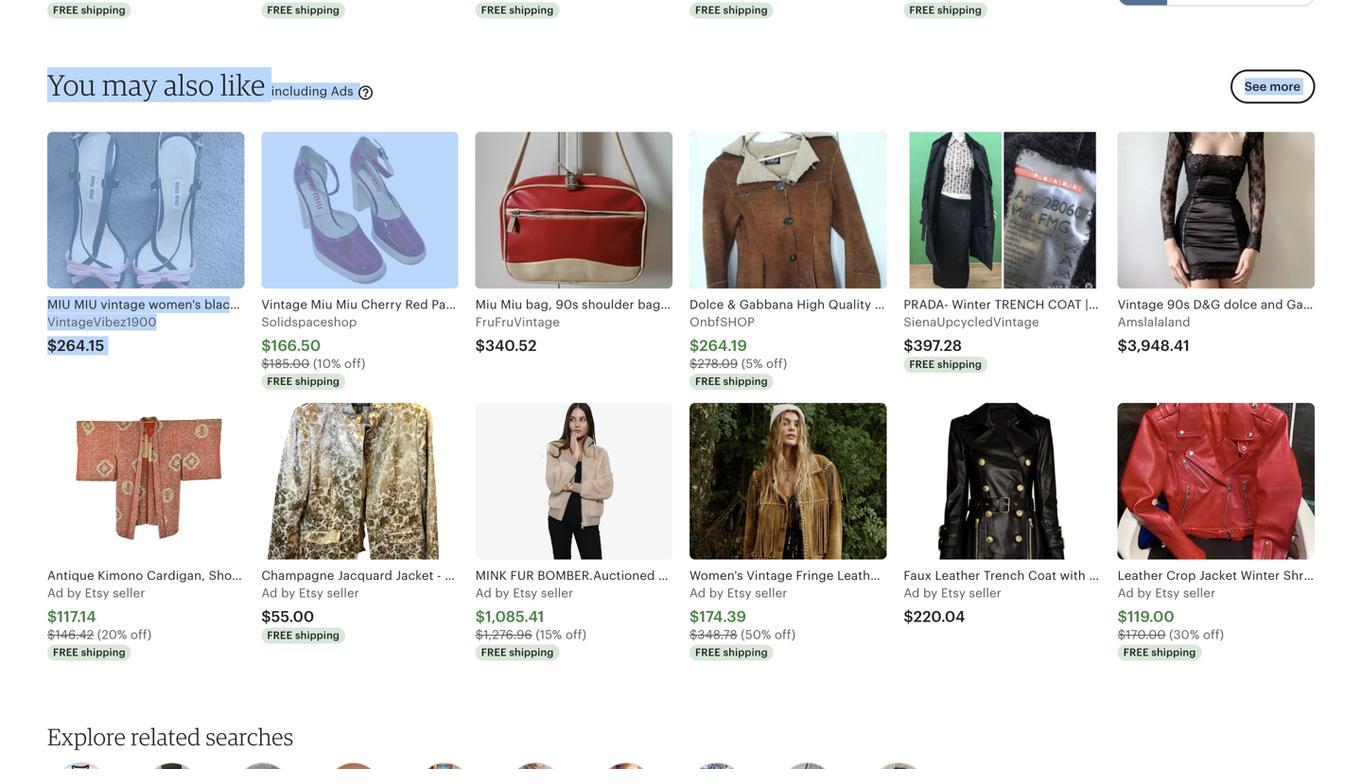 Task type: describe. For each thing, give the bounding box(es) containing it.
340.52
[[485, 337, 537, 354]]

patent
[[432, 298, 470, 312]]

vintage inside vintage miu miu cherry red patent leather heels solidspaceshop $ 166.50 $ 185.00 (10% off) free shipping
[[261, 298, 307, 312]]

a d b y etsy seller $ 174.39 $ 348.78 (50% off) free shipping
[[690, 586, 796, 659]]

miu miu bag, 90s shoulder bag, miu miu by prada, red leather bag, sports bag, iconic prada bag, italian style, beige handlebag, prada bag image
[[475, 132, 673, 289]]

117.14
[[57, 608, 96, 625]]

$ inside a d b y etsy seller $ 220.04
[[904, 608, 913, 625]]

a d b y etsy seller $ 119.00 $ 170.00 (30% off) free shipping
[[1118, 586, 1224, 659]]

y for 119.00
[[1145, 586, 1152, 600]]

a for 220.04
[[904, 586, 912, 600]]

1 free shipping from the left
[[53, 4, 126, 16]]

b for 174.39
[[709, 586, 717, 600]]

vintage inside "dolce & gabbana high quality vintage leather jacket '90 onbfshop $ 264.19 $ 278.09 (5% off) free shipping"
[[875, 298, 921, 312]]

jacket
[[396, 569, 434, 583]]

2 free shipping from the left
[[267, 4, 340, 16]]

vintage miu miu cherry red patent leather heels solidspaceshop $ 166.50 $ 185.00 (10% off) free shipping
[[261, 298, 555, 387]]

55.00
[[271, 608, 314, 625]]

seller for 220.04
[[969, 586, 1002, 600]]

1 free shipping link from the left
[[47, 0, 244, 21]]

seller for 119.00
[[1183, 586, 1216, 600]]

$ inside vintagevibez1900 $ 264.15
[[47, 337, 57, 354]]

(20%
[[97, 628, 127, 642]]

free inside vintage miu miu cherry red patent leather heels solidspaceshop $ 166.50 $ 185.00 (10% off) free shipping
[[267, 376, 292, 387]]

1,085.41
[[485, 608, 544, 625]]

y for 117.14
[[75, 586, 81, 600]]

free inside sienaupcycledvintage $ 397.28 free shipping
[[909, 358, 935, 370]]

also
[[164, 67, 214, 102]]

see more
[[1245, 79, 1301, 94]]

explore related searches region
[[36, 722, 1326, 769]]

a for 119.00
[[1118, 586, 1126, 600]]

solidspaceshop
[[261, 315, 357, 329]]

shipping inside "dolce & gabbana high quality vintage leather jacket '90 onbfshop $ 264.19 $ 278.09 (5% off) free shipping"
[[723, 376, 768, 387]]

searches
[[206, 722, 294, 750]]

1 miu from the left
[[311, 298, 333, 312]]

vintage 90s d&g dolce and gabbana mini black lace dress square neck lace sleeves bodycon dress image
[[1118, 132, 1315, 289]]

a inside champagne jacquard jacket - josephine chaus - size 10 a d b y etsy seller $ 55.00 free shipping
[[261, 586, 270, 600]]

278.09
[[698, 357, 738, 371]]

$ inside sienaupcycledvintage $ 397.28 free shipping
[[904, 337, 913, 354]]

frufruvintage
[[475, 315, 560, 329]]

(50%
[[741, 628, 771, 642]]

miu miu vintage women's black strappy heels with pink bow size 36 image
[[47, 132, 244, 289]]

dolce & gabbana high quality vintage leather jacket '90 image
[[690, 132, 887, 289]]

2 free shipping link from the left
[[261, 0, 458, 21]]

high
[[797, 298, 825, 312]]

free inside "dolce & gabbana high quality vintage leather jacket '90 onbfshop $ 264.19 $ 278.09 (5% off) free shipping"
[[695, 376, 721, 387]]

shipping inside a d b y etsy seller $ 174.39 $ 348.78 (50% off) free shipping
[[723, 647, 768, 659]]

shipping inside a d b y etsy seller $ 117.14 $ 146.42 (20% off) free shipping
[[81, 647, 126, 659]]

off) for 1,085.41
[[565, 628, 587, 642]]

y for 1,085.41
[[503, 586, 510, 600]]

see
[[1245, 79, 1267, 94]]

josephine
[[445, 569, 505, 583]]

free inside a d b y etsy seller $ 117.14 $ 146.42 (20% off) free shipping
[[53, 647, 78, 659]]

220.04
[[913, 608, 965, 625]]

etsy for 1,085.41
[[513, 586, 538, 600]]

heels
[[522, 298, 555, 312]]

(30%
[[1169, 628, 1200, 642]]

d for 1,085.41
[[484, 586, 492, 600]]

185.00
[[269, 357, 310, 371]]

onbfshop
[[690, 315, 755, 329]]

etsy for 119.00
[[1155, 586, 1180, 600]]

2 miu from the left
[[336, 298, 358, 312]]

a for 1,085.41
[[475, 586, 484, 600]]

174.39
[[699, 608, 746, 625]]

explore related searches
[[47, 722, 294, 750]]

including
[[271, 84, 327, 99]]

&
[[727, 298, 736, 312]]

jacquard
[[338, 569, 392, 583]]

jacket
[[973, 298, 1009, 312]]

a for 117.14
[[47, 586, 56, 600]]

170.00
[[1126, 628, 1166, 642]]

b inside champagne jacquard jacket - josephine chaus - size 10 a d b y etsy seller $ 55.00 free shipping
[[281, 586, 289, 600]]

d for 220.04
[[912, 586, 920, 600]]

red
[[405, 298, 428, 312]]

shipping inside sienaupcycledvintage $ 397.28 free shipping
[[937, 358, 982, 370]]

sienaupcycledvintage $ 397.28 free shipping
[[904, 315, 1039, 370]]

(15%
[[536, 628, 562, 642]]

2 - from the left
[[549, 569, 554, 583]]

antique kimono cardigan, showa retro, silk haori, kimono jacket, japanese short kimono, sustainable fashion, image
[[47, 403, 244, 560]]

seller for 1,085.41
[[541, 586, 573, 600]]

vintagevibez1900 $ 264.15
[[47, 315, 156, 354]]

champagne
[[261, 569, 334, 583]]

166.50
[[271, 337, 321, 354]]

seller inside champagne jacquard jacket - josephine chaus - size 10 a d b y etsy seller $ 55.00 free shipping
[[327, 586, 359, 600]]

vintagevibez1900
[[47, 315, 156, 329]]

ads
[[331, 84, 353, 99]]

$ inside the frufruvintage $ 340.52
[[475, 337, 485, 354]]

dolce
[[690, 298, 724, 312]]



Task type: locate. For each thing, give the bounding box(es) containing it.
leather for 166.50
[[473, 298, 519, 312]]

cherry
[[361, 298, 402, 312]]

b for 1,085.41
[[495, 586, 503, 600]]

- right the jacket
[[437, 569, 441, 583]]

4 free shipping from the left
[[695, 4, 768, 16]]

y for 174.39
[[717, 586, 724, 600]]

off) right the (30%
[[1203, 628, 1224, 642]]

5 y from the left
[[931, 586, 938, 600]]

a d b y etsy seller $ 117.14 $ 146.42 (20% off) free shipping
[[47, 586, 152, 659]]

faux leather trench coat with gold buttons - trendy trench coat - italian style chic coat image
[[904, 403, 1101, 560]]

0 horizontal spatial miu
[[311, 298, 333, 312]]

etsy down chaus
[[513, 586, 538, 600]]

3 etsy from the left
[[513, 586, 538, 600]]

free inside a d b y etsy seller $ 119.00 $ 170.00 (30% off) free shipping
[[1123, 647, 1149, 659]]

6 seller from the left
[[1183, 586, 1216, 600]]

d for 174.39
[[698, 586, 706, 600]]

b inside a d b y etsy seller $ 119.00 $ 170.00 (30% off) free shipping
[[1137, 586, 1145, 600]]

d up 220.04
[[912, 586, 920, 600]]

1 d from the left
[[56, 586, 64, 600]]

6 d from the left
[[1126, 586, 1134, 600]]

d up 119.00
[[1126, 586, 1134, 600]]

b up 174.39
[[709, 586, 717, 600]]

champagne jacquard jacket - josephine chaus - size 10 image
[[261, 403, 458, 560]]

3 d from the left
[[484, 586, 492, 600]]

d inside a d b y etsy seller $ 174.39 $ 348.78 (50% off) free shipping
[[698, 586, 706, 600]]

a d b y etsy seller $ 220.04
[[904, 586, 1002, 625]]

vintage right quality
[[875, 298, 921, 312]]

chaus
[[509, 569, 546, 583]]

d inside a d b y etsy seller $ 1,085.41 $ 1,276.96 (15% off) free shipping
[[484, 586, 492, 600]]

see more listings in the all section image
[[1119, 0, 1167, 5]]

b down champagne
[[281, 586, 289, 600]]

shipping inside champagne jacquard jacket - josephine chaus - size 10 a d b y etsy seller $ 55.00 free shipping
[[295, 630, 340, 641]]

a inside a d b y etsy seller $ 220.04
[[904, 586, 912, 600]]

shipping inside a d b y etsy seller $ 119.00 $ 170.00 (30% off) free shipping
[[1151, 647, 1196, 659]]

5 b from the left
[[923, 586, 931, 600]]

$ inside champagne jacquard jacket - josephine chaus - size 10 a d b y etsy seller $ 55.00 free shipping
[[261, 608, 271, 625]]

seller inside a d b y etsy seller $ 117.14 $ 146.42 (20% off) free shipping
[[113, 586, 145, 600]]

5 seller from the left
[[969, 586, 1002, 600]]

y inside a d b y etsy seller $ 174.39 $ 348.78 (50% off) free shipping
[[717, 586, 724, 600]]

b inside a d b y etsy seller $ 174.39 $ 348.78 (50% off) free shipping
[[709, 586, 717, 600]]

amslalaland
[[1118, 315, 1190, 329]]

y down champagne
[[289, 586, 295, 600]]

free
[[53, 4, 78, 16], [267, 4, 292, 16], [481, 4, 507, 16], [695, 4, 721, 16], [909, 4, 935, 16], [909, 358, 935, 370], [267, 376, 292, 387], [695, 376, 721, 387], [267, 630, 292, 641], [53, 647, 78, 659], [481, 647, 507, 659], [695, 647, 721, 659], [1123, 647, 1149, 659]]

champagne jacquard jacket - josephine chaus - size 10 a d b y etsy seller $ 55.00 free shipping
[[261, 569, 599, 641]]

seller inside a d b y etsy seller $ 174.39 $ 348.78 (50% off) free shipping
[[755, 586, 787, 600]]

-
[[437, 569, 441, 583], [549, 569, 554, 583]]

off)
[[344, 357, 365, 371], [766, 357, 787, 371], [130, 628, 152, 642], [565, 628, 587, 642], [775, 628, 796, 642], [1203, 628, 1224, 642]]

2 etsy from the left
[[299, 586, 323, 600]]

free inside champagne jacquard jacket - josephine chaus - size 10 a d b y etsy seller $ 55.00 free shipping
[[267, 630, 292, 641]]

etsy inside a d b y etsy seller $ 117.14 $ 146.42 (20% off) free shipping
[[85, 586, 109, 600]]

etsy for 117.14
[[85, 586, 109, 600]]

1 etsy from the left
[[85, 586, 109, 600]]

5 d from the left
[[912, 586, 920, 600]]

y up 174.39
[[717, 586, 724, 600]]

2 vintage from the left
[[875, 298, 921, 312]]

etsy
[[85, 586, 109, 600], [299, 586, 323, 600], [513, 586, 538, 600], [727, 586, 752, 600], [941, 586, 966, 600], [1155, 586, 1180, 600]]

4 y from the left
[[717, 586, 724, 600]]

a for 174.39
[[690, 586, 698, 600]]

1 horizontal spatial -
[[549, 569, 554, 583]]

5 free shipping link from the left
[[904, 0, 1101, 21]]

b for 119.00
[[1137, 586, 1145, 600]]

$ inside amslalaland $ 3,948.41
[[1118, 337, 1127, 354]]

off) inside a d b y etsy seller $ 174.39 $ 348.78 (50% off) free shipping
[[775, 628, 796, 642]]

gabbana
[[739, 298, 793, 312]]

d
[[56, 586, 64, 600], [270, 586, 278, 600], [484, 586, 492, 600], [698, 586, 706, 600], [912, 586, 920, 600], [1126, 586, 1134, 600]]

vintage up solidspaceshop
[[261, 298, 307, 312]]

off) inside "dolce & gabbana high quality vintage leather jacket '90 onbfshop $ 264.19 $ 278.09 (5% off) free shipping"
[[766, 357, 787, 371]]

d for 117.14
[[56, 586, 64, 600]]

etsy up 174.39
[[727, 586, 752, 600]]

5 etsy from the left
[[941, 586, 966, 600]]

b up 1,085.41
[[495, 586, 503, 600]]

vintage miu miu cherry red patent leather heels image
[[261, 132, 458, 289]]

264.19
[[699, 337, 747, 354]]

etsy inside champagne jacquard jacket - josephine chaus - size 10 a d b y etsy seller $ 55.00 free shipping
[[299, 586, 323, 600]]

etsy for 174.39
[[727, 586, 752, 600]]

etsy up 220.04
[[941, 586, 966, 600]]

2 d from the left
[[270, 586, 278, 600]]

amslalaland $ 3,948.41
[[1118, 315, 1190, 354]]

etsy inside a d b y etsy seller $ 119.00 $ 170.00 (30% off) free shipping
[[1155, 586, 1180, 600]]

frufruvintage $ 340.52
[[475, 315, 560, 354]]

3 seller from the left
[[541, 586, 573, 600]]

miu left cherry
[[336, 298, 358, 312]]

b up 220.04
[[923, 586, 931, 600]]

- left "size"
[[549, 569, 554, 583]]

0 horizontal spatial vintage
[[261, 298, 307, 312]]

6 a from the left
[[1118, 586, 1126, 600]]

shipping
[[81, 4, 126, 16], [295, 4, 340, 16], [509, 4, 554, 16], [723, 4, 768, 16], [937, 4, 982, 16], [937, 358, 982, 370], [295, 376, 340, 387], [723, 376, 768, 387], [295, 630, 340, 641], [81, 647, 126, 659], [509, 647, 554, 659], [723, 647, 768, 659], [1151, 647, 1196, 659]]

you
[[47, 67, 96, 102]]

leather up the sienaupcycledvintage
[[924, 298, 969, 312]]

leather for 264.19
[[924, 298, 969, 312]]

a
[[47, 586, 56, 600], [261, 586, 270, 600], [475, 586, 484, 600], [690, 586, 698, 600], [904, 586, 912, 600], [1118, 586, 1126, 600]]

6 y from the left
[[1145, 586, 1152, 600]]

d inside a d b y etsy seller $ 220.04
[[912, 586, 920, 600]]

explore
[[47, 722, 126, 750]]

y up "117.14"
[[75, 586, 81, 600]]

d up 174.39
[[698, 586, 706, 600]]

off) inside a d b y etsy seller $ 119.00 $ 170.00 (30% off) free shipping
[[1203, 628, 1224, 642]]

d up "117.14"
[[56, 586, 64, 600]]

b for 220.04
[[923, 586, 931, 600]]

1 - from the left
[[437, 569, 441, 583]]

b inside a d b y etsy seller $ 1,085.41 $ 1,276.96 (15% off) free shipping
[[495, 586, 503, 600]]

d inside a d b y etsy seller $ 119.00 $ 170.00 (30% off) free shipping
[[1126, 586, 1134, 600]]

etsy for 220.04
[[941, 586, 966, 600]]

y for 220.04
[[931, 586, 938, 600]]

4 a from the left
[[690, 586, 698, 600]]

1 horizontal spatial miu
[[336, 298, 358, 312]]

quality
[[828, 298, 871, 312]]

seller for 117.14
[[113, 586, 145, 600]]

y inside a d b y etsy seller $ 119.00 $ 170.00 (30% off) free shipping
[[1145, 586, 1152, 600]]

146.42
[[55, 628, 94, 642]]

vintage
[[261, 298, 307, 312], [875, 298, 921, 312]]

3,948.41
[[1127, 337, 1190, 354]]

a inside a d b y etsy seller $ 1,085.41 $ 1,276.96 (15% off) free shipping
[[475, 586, 484, 600]]

a d b y etsy seller $ 1,085.41 $ 1,276.96 (15% off) free shipping
[[475, 586, 587, 659]]

seller inside a d b y etsy seller $ 119.00 $ 170.00 (30% off) free shipping
[[1183, 586, 1216, 600]]

3 a from the left
[[475, 586, 484, 600]]

sienaupcycledvintage
[[904, 315, 1039, 329]]

off) right (15%
[[565, 628, 587, 642]]

leather
[[473, 298, 519, 312], [924, 298, 969, 312]]

d inside champagne jacquard jacket - josephine chaus - size 10 a d b y etsy seller $ 55.00 free shipping
[[270, 586, 278, 600]]

free shipping link
[[47, 0, 244, 21], [261, 0, 458, 21], [475, 0, 673, 21], [690, 0, 887, 21], [904, 0, 1101, 21]]

(5%
[[741, 357, 763, 371]]

1 seller from the left
[[113, 586, 145, 600]]

b up "117.14"
[[67, 586, 75, 600]]

mink fur bomber.auctioned scandinavian mink patchwork bomber jacket in cream saga.features of this model: straight silhouette image
[[475, 403, 673, 560]]

miu
[[311, 298, 333, 312], [336, 298, 358, 312]]

free inside a d b y etsy seller $ 1,085.41 $ 1,276.96 (15% off) free shipping
[[481, 647, 507, 659]]

4 free shipping link from the left
[[690, 0, 887, 21]]

3 b from the left
[[495, 586, 503, 600]]

free inside a d b y etsy seller $ 174.39 $ 348.78 (50% off) free shipping
[[695, 647, 721, 659]]

may
[[102, 67, 158, 102]]

4 seller from the left
[[755, 586, 787, 600]]

397.28
[[913, 337, 962, 354]]

y up 119.00
[[1145, 586, 1152, 600]]

seller inside a d b y etsy seller $ 220.04
[[969, 586, 1002, 600]]

off) inside a d b y etsy seller $ 1,085.41 $ 1,276.96 (15% off) free shipping
[[565, 628, 587, 642]]

d for 119.00
[[1126, 586, 1134, 600]]

y up 220.04
[[931, 586, 938, 600]]

more
[[1270, 79, 1301, 94]]

y inside a d b y etsy seller $ 220.04
[[931, 586, 938, 600]]

leather up "frufruvintage"
[[473, 298, 519, 312]]

1 vintage from the left
[[261, 298, 307, 312]]

seller for 174.39
[[755, 586, 787, 600]]

off) right "(5%"
[[766, 357, 787, 371]]

b
[[67, 586, 75, 600], [281, 586, 289, 600], [495, 586, 503, 600], [709, 586, 717, 600], [923, 586, 931, 600], [1137, 586, 1145, 600]]

4 etsy from the left
[[727, 586, 752, 600]]

6 b from the left
[[1137, 586, 1145, 600]]

see more link
[[1225, 69, 1315, 115]]

1 a from the left
[[47, 586, 56, 600]]

related
[[131, 722, 201, 750]]

5 free shipping from the left
[[909, 4, 982, 16]]

3 y from the left
[[503, 586, 510, 600]]

a inside a d b y etsy seller $ 117.14 $ 146.42 (20% off) free shipping
[[47, 586, 56, 600]]

off) right (20%
[[130, 628, 152, 642]]

d inside a d b y etsy seller $ 117.14 $ 146.42 (20% off) free shipping
[[56, 586, 64, 600]]

etsy inside a d b y etsy seller $ 1,085.41 $ 1,276.96 (15% off) free shipping
[[513, 586, 538, 600]]

dolce & gabbana high quality vintage leather jacket '90 onbfshop $ 264.19 $ 278.09 (5% off) free shipping
[[690, 298, 1031, 387]]

1 leather from the left
[[473, 298, 519, 312]]

women's vintage fringe leather jacket, brown suede leather jacket, ladies leather jacket, fringe jacket, ladies oversized leather jacket image
[[690, 403, 887, 560]]

off) right (50%
[[775, 628, 796, 642]]

'90
[[1012, 298, 1031, 312]]

5 a from the left
[[904, 586, 912, 600]]

a inside a d b y etsy seller $ 119.00 $ 170.00 (30% off) free shipping
[[1118, 586, 1126, 600]]

shipping inside vintage miu miu cherry red patent leather heels solidspaceshop $ 166.50 $ 185.00 (10% off) free shipping
[[295, 376, 340, 387]]

off) inside vintage miu miu cherry red patent leather heels solidspaceshop $ 166.50 $ 185.00 (10% off) free shipping
[[344, 357, 365, 371]]

2 b from the left
[[281, 586, 289, 600]]

3 free shipping from the left
[[481, 4, 554, 16]]

etsy down champagne
[[299, 586, 323, 600]]

(10%
[[313, 357, 341, 371]]

etsy up "117.14"
[[85, 586, 109, 600]]

etsy inside a d b y etsy seller $ 220.04
[[941, 586, 966, 600]]

leather inside vintage miu miu cherry red patent leather heels solidspaceshop $ 166.50 $ 185.00 (10% off) free shipping
[[473, 298, 519, 312]]

1,276.96
[[483, 628, 532, 642]]

seller inside a d b y etsy seller $ 1,085.41 $ 1,276.96 (15% off) free shipping
[[541, 586, 573, 600]]

$
[[47, 337, 57, 354], [261, 337, 271, 354], [475, 337, 485, 354], [690, 337, 699, 354], [904, 337, 913, 354], [1118, 337, 1127, 354], [261, 357, 269, 371], [690, 357, 698, 371], [47, 608, 57, 625], [261, 608, 271, 625], [475, 608, 485, 625], [690, 608, 699, 625], [904, 608, 913, 625], [1118, 608, 1127, 625], [47, 628, 55, 642], [475, 628, 483, 642], [690, 628, 698, 642], [1118, 628, 1126, 642]]

0 horizontal spatial -
[[437, 569, 441, 583]]

119.00
[[1127, 608, 1175, 625]]

2 leather from the left
[[924, 298, 969, 312]]

see more button
[[1230, 69, 1315, 104]]

etsy inside a d b y etsy seller $ 174.39 $ 348.78 (50% off) free shipping
[[727, 586, 752, 600]]

10
[[585, 569, 599, 583]]

d down josephine
[[484, 586, 492, 600]]

b inside a d b y etsy seller $ 117.14 $ 146.42 (20% off) free shipping
[[67, 586, 75, 600]]

off) for 119.00
[[1203, 628, 1224, 642]]

6 etsy from the left
[[1155, 586, 1180, 600]]

free shipping
[[53, 4, 126, 16], [267, 4, 340, 16], [481, 4, 554, 16], [695, 4, 768, 16], [909, 4, 982, 16]]

off) for 174.39
[[775, 628, 796, 642]]

2 y from the left
[[289, 586, 295, 600]]

b inside a d b y etsy seller $ 220.04
[[923, 586, 931, 600]]

4 d from the left
[[698, 586, 706, 600]]

you may also like including ads
[[47, 67, 357, 102]]

miu up solidspaceshop
[[311, 298, 333, 312]]

2 a from the left
[[261, 586, 270, 600]]

y inside a d b y etsy seller $ 117.14 $ 146.42 (20% off) free shipping
[[75, 586, 81, 600]]

size
[[557, 569, 582, 583]]

shipping inside a d b y etsy seller $ 1,085.41 $ 1,276.96 (15% off) free shipping
[[509, 647, 554, 659]]

seller
[[113, 586, 145, 600], [327, 586, 359, 600], [541, 586, 573, 600], [755, 586, 787, 600], [969, 586, 1002, 600], [1183, 586, 1216, 600]]

d down champagne
[[270, 586, 278, 600]]

1 b from the left
[[67, 586, 75, 600]]

y inside a d b y etsy seller $ 1,085.41 $ 1,276.96 (15% off) free shipping
[[503, 586, 510, 600]]

y up 1,085.41
[[503, 586, 510, 600]]

off) for 117.14
[[130, 628, 152, 642]]

prada- winter trench coat | vintage prada jacket | shearling and technical fabric | prada vintage coat| vintage prada | black prada trench coat image
[[904, 132, 1101, 289]]

a inside a d b y etsy seller $ 174.39 $ 348.78 (50% off) free shipping
[[690, 586, 698, 600]]

3 free shipping link from the left
[[475, 0, 673, 21]]

y
[[75, 586, 81, 600], [289, 586, 295, 600], [503, 586, 510, 600], [717, 586, 724, 600], [931, 586, 938, 600], [1145, 586, 1152, 600]]

y inside champagne jacquard jacket - josephine chaus - size 10 a d b y etsy seller $ 55.00 free shipping
[[289, 586, 295, 600]]

etsy up 119.00
[[1155, 586, 1180, 600]]

2 seller from the left
[[327, 586, 359, 600]]

b for 117.14
[[67, 586, 75, 600]]

b up 119.00
[[1137, 586, 1145, 600]]

264.15
[[57, 337, 104, 354]]

1 horizontal spatial vintage
[[875, 298, 921, 312]]

leather crop jacket winter shrug bolero women cropped red leather jacket wlj22 image
[[1118, 403, 1315, 560]]

off) inside a d b y etsy seller $ 117.14 $ 146.42 (20% off) free shipping
[[130, 628, 152, 642]]

leather inside "dolce & gabbana high quality vintage leather jacket '90 onbfshop $ 264.19 $ 278.09 (5% off) free shipping"
[[924, 298, 969, 312]]

like
[[220, 67, 266, 102]]

1 y from the left
[[75, 586, 81, 600]]

348.78
[[698, 628, 737, 642]]

4 b from the left
[[709, 586, 717, 600]]

0 horizontal spatial leather
[[473, 298, 519, 312]]

off) right (10%
[[344, 357, 365, 371]]

1 horizontal spatial leather
[[924, 298, 969, 312]]



Task type: vqa. For each thing, say whether or not it's contained in the screenshot.


